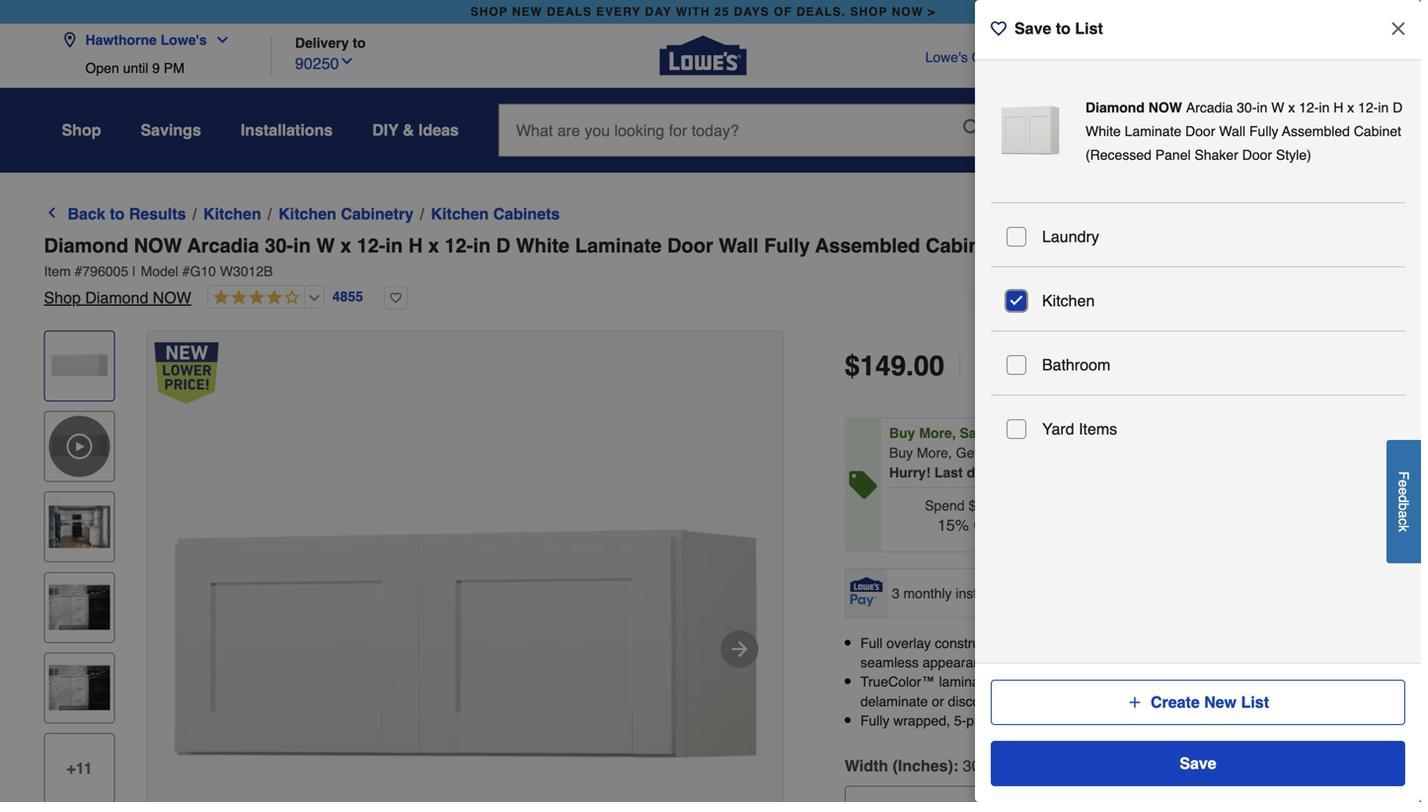 Task type: describe. For each thing, give the bounding box(es) containing it.
width
[[845, 757, 888, 775]]

to-
[[1133, 674, 1149, 690]]

cabinet
[[1095, 636, 1139, 651]]

close image
[[1389, 19, 1409, 38]]

my lists link
[[1076, 114, 1120, 158]]

full
[[861, 636, 883, 651]]

a inside full overlay construction conceals the cabinet frame, creating a modern and seamless appearance truecolor™ laminate finish is durable, easy-to-clean, scuff resistant, and won't delaminate or discolor fully wrapped, 5-piece recessed panel shaker door style
[[1239, 636, 1247, 651]]

up
[[982, 445, 998, 461]]

now left >
[[892, 5, 924, 19]]

more
[[996, 425, 1029, 441]]

buy for buy more, get up to 35% off hurry! last day!
[[889, 445, 913, 461]]

lowe's pro
[[1268, 49, 1345, 65]]

x down "kitchen cabinetry" link
[[340, 234, 351, 257]]

diamond now image
[[999, 100, 1062, 163]]

diamond for diamond now
[[1086, 100, 1145, 115]]

in down "kitchen cabinetry" link
[[293, 234, 311, 257]]

shaker inside diamond now arcadia 30-in w x 12-in h x 12-in d white laminate door wall fully assembled cabinet (recessed panel shaker door style) item # 796005 | model # g10 w3012b
[[1166, 234, 1232, 257]]

fully inside arcadia 30-in w x 12-in h x 12-in d white laminate door wall fully assembled cabinet (recessed panel shaker door style)
[[1250, 123, 1279, 139]]

4 title image from the top
[[49, 658, 110, 719]]

buy more, get up to 35% off hurry! last day!
[[889, 445, 1067, 481]]

clean,
[[1149, 674, 1186, 690]]

12- left lowe's home improvement cart icon
[[1299, 100, 1319, 115]]

door up item number 7 9 6 0 0 5 and model number g 1 0   w 3 0 1 2 b element
[[667, 234, 713, 257]]

overlay
[[887, 636, 931, 651]]

90250 button
[[295, 50, 355, 76]]

save button
[[991, 741, 1406, 787]]

shop button
[[62, 113, 101, 148]]

2 title image from the top
[[49, 497, 110, 558]]

x down kitchen cabinets link
[[428, 234, 439, 257]]

kitchen down laundry
[[1042, 292, 1095, 310]]

monthly
[[904, 586, 952, 601]]

white inside diamond now arcadia 30-in w x 12-in h x 12-in d white laminate door wall fully assembled cabinet (recessed panel shaker door style) item # 796005 | model # g10 w3012b
[[516, 234, 570, 257]]

12- right lowe's home improvement cart icon
[[1358, 100, 1378, 115]]

d inside diamond now arcadia 30-in w x 12-in h x 12-in d white laminate door wall fully assembled cabinet (recessed panel shaker door style) item # 796005 | model # g10 w3012b
[[496, 234, 510, 257]]

feb
[[1022, 380, 1050, 398]]

yard
[[1042, 420, 1075, 438]]

cabinet inside diamond now arcadia 30-in w x 12-in h x 12-in d white laminate door wall fully assembled cabinet (recessed panel shaker door style) item # 796005 | model # g10 w3012b
[[926, 234, 998, 257]]

f
[[1396, 471, 1412, 480]]

off inside the buy more, get up to 35% off hurry! last day!
[[1048, 445, 1067, 461]]

savings button
[[141, 113, 201, 148]]

1 vertical spatial heart outline image
[[384, 286, 408, 310]]

1 horizontal spatial |
[[957, 349, 964, 383]]

back
[[68, 205, 105, 223]]

in up maria
[[1257, 100, 1268, 115]]

delivery to
[[295, 35, 366, 51]]

lowe's home improvement lists image
[[1084, 114, 1108, 138]]

laminate
[[939, 674, 991, 690]]

30- inside arcadia 30-in w x 12-in h x 12-in d white laminate door wall fully assembled cabinet (recessed panel shaker door style)
[[1237, 100, 1257, 115]]

bathroom
[[1042, 356, 1111, 374]]

lowe's home improvement notification center image
[[1163, 115, 1187, 139]]

more, for save
[[919, 425, 956, 441]]

9 button
[[1294, 106, 1353, 153]]

style) inside arcadia 30-in w x 12-in h x 12-in d white laminate door wall fully assembled cabinet (recessed panel shaker door style)
[[1276, 147, 1312, 163]]

12- down "cabinetry"
[[357, 234, 385, 257]]

149
[[860, 350, 906, 382]]

30
[[963, 757, 981, 775]]

days
[[734, 5, 770, 19]]

w inside diamond now arcadia 30-in w x 12-in h x 12-in d white laminate door wall fully assembled cabinet (recessed panel shaker door style) item # 796005 | model # g10 w3012b
[[316, 234, 335, 257]]

chevron down image
[[207, 32, 231, 48]]

(recessed inside arcadia 30-in w x 12-in h x 12-in d white laminate door wall fully assembled cabinet (recessed panel shaker door style)
[[1086, 147, 1152, 163]]

appearance
[[923, 655, 996, 671]]

durable,
[[1045, 674, 1095, 690]]

shop for shop
[[62, 121, 101, 139]]

my lists
[[1076, 143, 1120, 157]]

savings
[[141, 121, 201, 139]]

wrapped,
[[894, 713, 950, 729]]

piece
[[967, 713, 1000, 729]]

1 # from the left
[[75, 264, 82, 279]]

finish
[[995, 674, 1027, 690]]

hawthorne lowe's button
[[62, 20, 238, 60]]

wall inside arcadia 30-in w x 12-in h x 12-in d white laminate door wall fully assembled cabinet (recessed panel shaker door style)
[[1219, 123, 1246, 139]]

installations button
[[241, 113, 333, 148]]

$159.00
[[976, 340, 1033, 358]]

buy for buy more, save more
[[889, 425, 915, 441]]

90250
[[295, 54, 339, 73]]

the
[[1072, 636, 1091, 651]]

every
[[596, 5, 641, 19]]

create new list
[[1151, 693, 1269, 712]]

style
[[1180, 713, 1208, 729]]

with
[[676, 5, 710, 19]]

hawthorne
[[85, 32, 157, 48]]

panel
[[1063, 713, 1097, 729]]

installments
[[956, 586, 1029, 601]]

x left lowe's home improvement cart icon
[[1288, 100, 1295, 115]]

9 inside 9 button
[[1340, 109, 1346, 123]]

door up notifications
[[1186, 123, 1216, 139]]

delaminate
[[861, 694, 928, 709]]

f e e d b a c k
[[1396, 471, 1412, 532]]

more, for get
[[917, 445, 952, 461]]

shaker inside arcadia 30-in w x 12-in h x 12-in d white laminate door wall fully assembled cabinet (recessed panel shaker door style)
[[1195, 147, 1239, 163]]

door
[[1149, 713, 1176, 729]]

c
[[1396, 518, 1412, 525]]

wall inside diamond now arcadia 30-in w x 12-in h x 12-in d white laminate door wall fully assembled cabinet (recessed panel shaker door style) item # 796005 | model # g10 w3012b
[[719, 234, 759, 257]]

credit
[[972, 49, 1009, 65]]

order status link
[[1078, 47, 1156, 67]]

2 # from the left
[[182, 264, 190, 279]]

my
[[1076, 143, 1092, 157]]

00
[[914, 350, 945, 382]]

4 stars image
[[208, 289, 300, 307]]

lowes pay logo image
[[847, 577, 886, 607]]

cabinet inside arcadia 30-in w x 12-in h x 12-in d white laminate door wall fully assembled cabinet (recessed panel shaker door style)
[[1354, 123, 1402, 139]]

open until 9 pm
[[85, 60, 184, 76]]

laminate inside diamond now arcadia 30-in w x 12-in h x 12-in d white laminate door wall fully assembled cabinet (recessed panel shaker door style) item # 796005 | model # g10 w3012b
[[575, 234, 662, 257]]

to inside the buy more, get up to 35% off hurry! last day!
[[1001, 445, 1013, 461]]

fully inside full overlay construction conceals the cabinet frame, creating a modern and seamless appearance truecolor™ laminate finish is durable, easy-to-clean, scuff resistant, and won't delaminate or discolor fully wrapped, 5-piece recessed panel shaker door style
[[861, 713, 890, 729]]

item number 7 9 6 0 0 5 and model number g 1 0   w 3 0 1 2 b element
[[44, 262, 1363, 281]]

save up get on the right bottom
[[960, 425, 992, 441]]

30- inside diamond now arcadia 30-in w x 12-in h x 12-in d white laminate door wall fully assembled cabinet (recessed panel shaker door style) item # 796005 | model # g10 w3012b
[[265, 234, 293, 257]]

(recessed inside diamond now arcadia 30-in w x 12-in h x 12-in d white laminate door wall fully assembled cabinet (recessed panel shaker door style) item # 796005 | model # g10 w3012b
[[1004, 234, 1102, 257]]

kitchen cabinets
[[431, 205, 560, 223]]

maria button
[[1207, 114, 1301, 158]]

lowe's for lowe's pro
[[1268, 49, 1311, 65]]

b
[[1396, 503, 1412, 511]]

4855
[[333, 289, 363, 305]]

items
[[1079, 420, 1118, 438]]

k
[[1396, 525, 1412, 532]]

construction
[[935, 636, 1010, 651]]

now down 'model'
[[153, 289, 191, 307]]

ends
[[979, 380, 1018, 398]]

$10.00
[[1017, 358, 1066, 376]]

shop new deals every day with 25 days of deals. shop now > link
[[467, 0, 940, 24]]

now inside diamond now arcadia 30-in w x 12-in h x 12-in d white laminate door wall fully assembled cabinet (recessed panel shaker door style) item # 796005 | model # g10 w3012b
[[134, 234, 182, 257]]

recessed
[[1003, 713, 1059, 729]]

d
[[1396, 495, 1412, 503]]

d inside arcadia 30-in w x 12-in h x 12-in d white laminate door wall fully assembled cabinet (recessed panel shaker door style)
[[1393, 100, 1403, 115]]

frame,
[[1143, 636, 1182, 651]]

arcadia 30-in w x 12-in h x 12-in d white laminate door wall fully assembled cabinet (recessed panel shaker door style)
[[1086, 100, 1403, 163]]

arcadia inside arcadia 30-in w x 12-in h x 12-in d white laminate door wall fully assembled cabinet (recessed panel shaker door style)
[[1186, 100, 1233, 115]]

12- down kitchen cabinets link
[[445, 234, 473, 257]]

open
[[85, 60, 119, 76]]

assembled inside arcadia 30-in w x 12-in h x 12-in d white laminate door wall fully assembled cabinet (recessed panel shaker door style)
[[1282, 123, 1350, 139]]

lowe's credit center link
[[925, 47, 1054, 67]]

resistant,
[[1222, 674, 1278, 690]]

full overlay construction conceals the cabinet frame, creating a modern and seamless appearance truecolor™ laminate finish is durable, easy-to-clean, scuff resistant, and won't delaminate or discolor fully wrapped, 5-piece recessed panel shaker door style
[[861, 636, 1341, 729]]

last
[[935, 465, 963, 481]]



Task type: locate. For each thing, give the bounding box(es) containing it.
diamond inside diamond now arcadia 30-in w x 12-in h x 12-in d white laminate door wall fully assembled cabinet (recessed panel shaker door style) item # 796005 | model # g10 w3012b
[[44, 234, 128, 257]]

0 vertical spatial cabinet
[[1354, 123, 1402, 139]]

0 horizontal spatial 30-
[[265, 234, 293, 257]]

d down kitchen cabinets link
[[496, 234, 510, 257]]

1 horizontal spatial laminate
[[1125, 123, 1182, 139]]

1 horizontal spatial list
[[1241, 693, 1269, 712]]

fully inside diamond now arcadia 30-in w x 12-in h x 12-in d white laminate door wall fully assembled cabinet (recessed panel shaker door style) item # 796005 | model # g10 w3012b
[[764, 234, 810, 257]]

save up the ends
[[976, 358, 1013, 376]]

cabinet
[[1354, 123, 1402, 139], [926, 234, 998, 257]]

w3012b
[[220, 264, 273, 279]]

Search Query text field
[[499, 105, 948, 156]]

0 horizontal spatial d
[[496, 234, 510, 257]]

1 vertical spatial diamond
[[44, 234, 128, 257]]

ad
[[1228, 49, 1245, 65]]

35%
[[1017, 445, 1044, 461]]

and
[[1301, 636, 1324, 651], [1282, 674, 1305, 690]]

style) inside diamond now arcadia 30-in w x 12-in h x 12-in d white laminate door wall fully assembled cabinet (recessed panel shaker door style) item # 796005 | model # g10 w3012b
[[1289, 234, 1343, 257]]

plus image
[[1127, 695, 1143, 711]]

1 horizontal spatial shop
[[850, 5, 888, 19]]

lowe's left the pro
[[1268, 49, 1311, 65]]

buy more, save more
[[889, 425, 1029, 441]]

0 horizontal spatial assembled
[[815, 234, 920, 257]]

1 horizontal spatial d
[[1393, 100, 1403, 115]]

2 vertical spatial shaker
[[1101, 713, 1145, 729]]

ideas
[[419, 121, 459, 139]]

save for save to list
[[1015, 19, 1052, 38]]

1 horizontal spatial wall
[[1219, 123, 1246, 139]]

1 horizontal spatial 30-
[[1237, 100, 1257, 115]]

lowe's home improvement cart image
[[1321, 115, 1345, 139]]

1 vertical spatial panel
[[1108, 234, 1161, 257]]

1 vertical spatial fully
[[764, 234, 810, 257]]

won't
[[1309, 674, 1341, 690]]

now
[[892, 5, 924, 19], [1149, 100, 1182, 115], [134, 234, 182, 257], [153, 289, 191, 307]]

| left 'model'
[[132, 264, 136, 279]]

heart outline image
[[991, 21, 1007, 37], [384, 286, 408, 310]]

order status
[[1078, 49, 1156, 65]]

3 monthly installments of
[[892, 586, 1048, 601]]

create
[[1151, 693, 1200, 712]]

1 vertical spatial arcadia
[[187, 234, 259, 257]]

9
[[152, 60, 160, 76], [1340, 109, 1346, 123]]

h inside arcadia 30-in w x 12-in h x 12-in d white laminate door wall fully assembled cabinet (recessed panel shaker door style)
[[1334, 100, 1344, 115]]

lowe's home improvement logo image
[[660, 12, 747, 99]]

more,
[[919, 425, 956, 441], [917, 445, 952, 461]]

0 vertical spatial w
[[1272, 100, 1285, 115]]

discolor
[[948, 694, 996, 709]]

|
[[132, 264, 136, 279], [957, 349, 964, 383]]

door left 9 button
[[1242, 147, 1272, 163]]

(inches)
[[893, 757, 953, 775]]

save inside "save" button
[[1180, 755, 1217, 773]]

1 vertical spatial shaker
[[1166, 234, 1232, 257]]

white down cabinets
[[516, 234, 570, 257]]

0 horizontal spatial w
[[316, 234, 335, 257]]

g10
[[190, 264, 216, 279]]

notifications
[[1142, 144, 1206, 158]]

1 horizontal spatial h
[[1334, 100, 1344, 115]]

e up d
[[1396, 480, 1412, 488]]

5-
[[954, 713, 967, 729]]

h
[[1334, 100, 1344, 115], [408, 234, 423, 257]]

to for delivery
[[353, 35, 366, 51]]

a left modern at the right bottom of the page
[[1239, 636, 1247, 651]]

arrow right image
[[728, 638, 752, 661]]

off inside spend $1000 15% off
[[974, 516, 994, 534]]

1 vertical spatial shop
[[44, 289, 81, 307]]

diamond now
[[1086, 100, 1182, 115]]

lowe's inside "link"
[[1268, 49, 1311, 65]]

yard items
[[1042, 420, 1118, 438]]

title image
[[49, 336, 110, 397], [49, 497, 110, 558], [49, 577, 110, 638], [49, 658, 110, 719]]

white up lists
[[1086, 123, 1121, 139]]

until
[[123, 60, 148, 76]]

1 vertical spatial laminate
[[575, 234, 662, 257]]

day!
[[967, 465, 995, 481]]

0 vertical spatial laminate
[[1125, 123, 1182, 139]]

lowe's for lowe's credit center
[[925, 49, 968, 65]]

kitchen up w3012b
[[203, 205, 261, 223]]

create new list button
[[991, 680, 1406, 725]]

results
[[129, 205, 186, 223]]

hawthorne lowe's
[[85, 32, 207, 48]]

1 horizontal spatial heart outline image
[[991, 21, 1007, 37]]

laminate up notifications
[[1125, 123, 1182, 139]]

1 e from the top
[[1396, 480, 1412, 488]]

0 vertical spatial off
[[1048, 445, 1067, 461]]

center
[[1013, 49, 1054, 65]]

3 title image from the top
[[49, 577, 110, 638]]

e
[[1396, 480, 1412, 488], [1396, 488, 1412, 495]]

list up order
[[1075, 19, 1103, 38]]

white inside arcadia 30-in w x 12-in h x 12-in d white laminate door wall fully assembled cabinet (recessed panel shaker door style)
[[1086, 123, 1121, 139]]

style)
[[1276, 147, 1312, 163], [1289, 234, 1343, 257]]

0 vertical spatial fully
[[1250, 123, 1279, 139]]

1 horizontal spatial arcadia
[[1186, 100, 1233, 115]]

0 horizontal spatial list
[[1075, 19, 1103, 38]]

order
[[1078, 49, 1113, 65]]

lowe's inside button
[[161, 32, 207, 48]]

fully up maria
[[1250, 123, 1279, 139]]

w left 9 button
[[1272, 100, 1285, 115]]

1 vertical spatial d
[[496, 234, 510, 257]]

or
[[932, 694, 944, 709]]

now up notifications
[[1149, 100, 1182, 115]]

diamond down 796005
[[85, 289, 148, 307]]

30- up w3012b
[[265, 234, 293, 257]]

new
[[1204, 693, 1237, 712]]

save inside the save $10.00 ends feb 29
[[976, 358, 1013, 376]]

heart outline image right 4855
[[384, 286, 408, 310]]

0 horizontal spatial a
[[1239, 636, 1247, 651]]

x right lowe's home improvement cart icon
[[1348, 100, 1355, 115]]

get
[[956, 445, 978, 461]]

1 vertical spatial 9
[[1340, 109, 1346, 123]]

0 horizontal spatial lowe's
[[161, 32, 207, 48]]

1 vertical spatial list
[[1241, 693, 1269, 712]]

1 horizontal spatial white
[[1086, 123, 1121, 139]]

and left won't on the bottom of the page
[[1282, 674, 1305, 690]]

1 horizontal spatial #
[[182, 264, 190, 279]]

1 vertical spatial w
[[316, 234, 335, 257]]

1 horizontal spatial assembled
[[1282, 123, 1350, 139]]

location image
[[62, 32, 77, 48]]

panel inside arcadia 30-in w x 12-in h x 12-in d white laminate door wall fully assembled cabinet (recessed panel shaker door style)
[[1156, 147, 1191, 163]]

laminate inside arcadia 30-in w x 12-in h x 12-in d white laminate door wall fully assembled cabinet (recessed panel shaker door style)
[[1125, 123, 1182, 139]]

tag filled image
[[849, 471, 877, 499]]

item
[[44, 264, 71, 279]]

lists
[[1095, 143, 1120, 157]]

1 vertical spatial 30-
[[265, 234, 293, 257]]

shaker inside full overlay construction conceals the cabinet frame, creating a modern and seamless appearance truecolor™ laminate finish is durable, easy-to-clean, scuff resistant, and won't delaminate or discolor fully wrapped, 5-piece recessed panel shaker door style
[[1101, 713, 1145, 729]]

0 vertical spatial panel
[[1156, 147, 1191, 163]]

maria
[[1239, 143, 1269, 157]]

hurry!
[[889, 465, 931, 481]]

0 vertical spatial |
[[132, 264, 136, 279]]

1 horizontal spatial w
[[1272, 100, 1285, 115]]

1 vertical spatial more,
[[917, 445, 952, 461]]

1 horizontal spatial lowe's
[[925, 49, 968, 65]]

f e e d b a c k button
[[1387, 440, 1421, 563]]

shop new deals every day with 25 days of deals. shop now >
[[471, 5, 936, 19]]

1 vertical spatial assembled
[[815, 234, 920, 257]]

1 vertical spatial style)
[[1289, 234, 1343, 257]]

and right modern at the right bottom of the page
[[1301, 636, 1324, 651]]

0 horizontal spatial shop
[[471, 5, 508, 19]]

now up 'model'
[[134, 234, 182, 257]]

d
[[1393, 100, 1403, 115], [496, 234, 510, 257]]

2 e from the top
[[1396, 488, 1412, 495]]

camera image
[[1008, 120, 1027, 140]]

1 horizontal spatial off
[[1048, 445, 1067, 461]]

1 vertical spatial a
[[1239, 636, 1247, 651]]

arcadia down "weekly ad"
[[1186, 100, 1233, 115]]

0 vertical spatial white
[[1086, 123, 1121, 139]]

lowe's up pm
[[161, 32, 207, 48]]

1 vertical spatial |
[[957, 349, 964, 383]]

0 vertical spatial 30-
[[1237, 100, 1257, 115]]

to for save
[[1056, 19, 1071, 38]]

save up center
[[1015, 19, 1052, 38]]

save
[[1015, 19, 1052, 38], [976, 358, 1013, 376], [960, 425, 992, 441], [1180, 755, 1217, 773]]

fully
[[1250, 123, 1279, 139], [764, 234, 810, 257], [861, 713, 890, 729]]

panel inside diamond now arcadia 30-in w x 12-in h x 12-in d white laminate door wall fully assembled cabinet (recessed panel shaker door style) item # 796005 | model # g10 w3012b
[[1108, 234, 1161, 257]]

&
[[403, 121, 414, 139]]

diamond up lists
[[1086, 100, 1145, 115]]

None search field
[[498, 104, 1037, 173]]

1 vertical spatial (recessed
[[1004, 234, 1102, 257]]

1 title image from the top
[[49, 336, 110, 397]]

is
[[1031, 674, 1041, 690]]

list for save to list
[[1075, 19, 1103, 38]]

kitchen cabinetry
[[279, 205, 414, 223]]

# right item on the left
[[75, 264, 82, 279]]

save $10.00 ends feb 29
[[976, 358, 1072, 398]]

wall up maria
[[1219, 123, 1246, 139]]

:
[[953, 757, 959, 775]]

0 vertical spatial diamond
[[1086, 100, 1145, 115]]

kitchen link
[[203, 202, 261, 226]]

delivery
[[295, 35, 349, 51]]

w down "kitchen cabinetry" link
[[316, 234, 335, 257]]

list for create new list
[[1241, 693, 1269, 712]]

1 vertical spatial h
[[408, 234, 423, 257]]

0 vertical spatial more,
[[919, 425, 956, 441]]

1 buy from the top
[[889, 425, 915, 441]]

0 horizontal spatial heart outline image
[[384, 286, 408, 310]]

0 vertical spatial (recessed
[[1086, 147, 1152, 163]]

a inside f e e d b a c k button
[[1396, 511, 1412, 518]]

off down yard
[[1048, 445, 1067, 461]]

off down $1000
[[974, 516, 994, 534]]

e up b
[[1396, 488, 1412, 495]]

0 vertical spatial shaker
[[1195, 147, 1239, 163]]

2 buy from the top
[[889, 445, 913, 461]]

d right lowe's home improvement cart icon
[[1393, 100, 1403, 115]]

| inside diamond now arcadia 30-in w x 12-in h x 12-in d white laminate door wall fully assembled cabinet (recessed panel shaker door style) item # 796005 | model # g10 w3012b
[[132, 264, 136, 279]]

laundry
[[1042, 228, 1099, 246]]

assembled inside diamond now arcadia 30-in w x 12-in h x 12-in d white laminate door wall fully assembled cabinet (recessed panel shaker door style) item # 796005 | model # g10 w3012b
[[815, 234, 920, 257]]

0 vertical spatial shop
[[62, 121, 101, 139]]

back to results link
[[44, 202, 186, 226]]

fully down delaminate
[[861, 713, 890, 729]]

arcadia up g10
[[187, 234, 259, 257]]

9 left pm
[[152, 60, 160, 76]]

save for save $10.00 ends feb 29
[[976, 358, 1013, 376]]

chat invite button image
[[1332, 730, 1392, 790]]

to inside 'link'
[[110, 205, 125, 223]]

chevron left image
[[44, 205, 60, 221]]

0 horizontal spatial fully
[[764, 234, 810, 257]]

0 horizontal spatial wall
[[719, 234, 759, 257]]

more, inside the buy more, get up to 35% off hurry! last day!
[[917, 445, 952, 461]]

0 vertical spatial 9
[[152, 60, 160, 76]]

lowe's credit center
[[925, 49, 1054, 65]]

panel right laundry
[[1108, 234, 1161, 257]]

0 horizontal spatial off
[[974, 516, 994, 534]]

| right 00
[[957, 349, 964, 383]]

0 horizontal spatial |
[[132, 264, 136, 279]]

2 vertical spatial fully
[[861, 713, 890, 729]]

1 shop from the left
[[471, 5, 508, 19]]

2 horizontal spatial fully
[[1250, 123, 1279, 139]]

fully up item number 7 9 6 0 0 5 and model number g 1 0   w 3 0 1 2 b element
[[764, 234, 810, 257]]

kitchen cabinets link
[[431, 202, 560, 226]]

deals.
[[797, 5, 846, 19]]

0 vertical spatial assembled
[[1282, 123, 1350, 139]]

h down the pro
[[1334, 100, 1344, 115]]

spend $1000 15% off
[[925, 498, 1007, 534]]

$ 149 . 00
[[845, 350, 945, 382]]

chevron down image
[[339, 53, 355, 69]]

shaker down plus image
[[1101, 713, 1145, 729]]

0 vertical spatial d
[[1393, 100, 1403, 115]]

of
[[1033, 586, 1044, 601]]

kitchen left "cabinetry"
[[279, 205, 336, 223]]

truecolor™
[[861, 674, 935, 690]]

+11
[[66, 760, 92, 778]]

a
[[1396, 511, 1412, 518], [1239, 636, 1247, 651]]

shop for shop diamond now
[[44, 289, 81, 307]]

scuff
[[1190, 674, 1218, 690]]

0 horizontal spatial h
[[408, 234, 423, 257]]

1 vertical spatial and
[[1282, 674, 1305, 690]]

0 vertical spatial and
[[1301, 636, 1324, 651]]

0 vertical spatial wall
[[1219, 123, 1246, 139]]

in down kitchen cabinets link
[[473, 234, 491, 257]]

#
[[75, 264, 82, 279], [182, 264, 190, 279]]

0 horizontal spatial arcadia
[[187, 234, 259, 257]]

status
[[1117, 49, 1156, 65]]

a up "k"
[[1396, 511, 1412, 518]]

to for back
[[110, 205, 125, 223]]

9 down the pro
[[1340, 109, 1346, 123]]

in right lowe's home improvement cart icon
[[1378, 100, 1389, 115]]

in down the pro
[[1319, 100, 1330, 115]]

+11 button
[[44, 733, 115, 802]]

x
[[1288, 100, 1295, 115], [1348, 100, 1355, 115], [340, 234, 351, 257], [428, 234, 439, 257]]

0 horizontal spatial cabinet
[[926, 234, 998, 257]]

1 vertical spatial cabinet
[[926, 234, 998, 257]]

1 vertical spatial buy
[[889, 445, 913, 461]]

0 vertical spatial list
[[1075, 19, 1103, 38]]

12-
[[1299, 100, 1319, 115], [1358, 100, 1378, 115], [357, 234, 385, 257], [445, 234, 473, 257]]

weekly
[[1180, 49, 1225, 65]]

shop down item on the left
[[44, 289, 81, 307]]

list inside button
[[1241, 693, 1269, 712]]

buy inside the buy more, get up to 35% off hurry! last day!
[[889, 445, 913, 461]]

save for save
[[1180, 755, 1217, 773]]

kitchen left cabinets
[[431, 205, 489, 223]]

30- up maria
[[1237, 100, 1257, 115]]

1 horizontal spatial fully
[[861, 713, 890, 729]]

modern
[[1251, 636, 1298, 651]]

heart outline image up credit
[[991, 21, 1007, 37]]

of
[[774, 5, 792, 19]]

0 horizontal spatial white
[[516, 234, 570, 257]]

creating
[[1186, 636, 1235, 651]]

diamond for diamond now arcadia 30-in w x 12-in h x 12-in d white laminate door wall fully assembled cabinet (recessed panel shaker door style) item # 796005 | model # g10 w3012b
[[44, 234, 128, 257]]

shop right deals.
[[850, 5, 888, 19]]

# right 'model'
[[182, 264, 190, 279]]

1 vertical spatial white
[[516, 234, 570, 257]]

installations
[[241, 121, 333, 139]]

panel down lowe's home improvement notification center icon
[[1156, 147, 1191, 163]]

0 vertical spatial style)
[[1276, 147, 1312, 163]]

1 vertical spatial off
[[974, 516, 994, 534]]

0 horizontal spatial 9
[[152, 60, 160, 76]]

1 horizontal spatial a
[[1396, 511, 1412, 518]]

0 horizontal spatial #
[[75, 264, 82, 279]]

shop down the open
[[62, 121, 101, 139]]

h inside diamond now arcadia 30-in w x 12-in h x 12-in d white laminate door wall fully assembled cabinet (recessed panel shaker door style) item # 796005 | model # g10 w3012b
[[408, 234, 423, 257]]

shaker left maria
[[1195, 147, 1239, 163]]

2 vertical spatial diamond
[[85, 289, 148, 307]]

0 vertical spatial buy
[[889, 425, 915, 441]]

arcadia inside diamond now arcadia 30-in w x 12-in h x 12-in d white laminate door wall fully assembled cabinet (recessed panel shaker door style) item # 796005 | model # g10 w3012b
[[187, 234, 259, 257]]

w
[[1272, 100, 1285, 115], [316, 234, 335, 257]]

1 horizontal spatial 9
[[1340, 109, 1346, 123]]

1 horizontal spatial cabinet
[[1354, 123, 1402, 139]]

lowe's
[[161, 32, 207, 48], [925, 49, 968, 65], [1268, 49, 1311, 65]]

w inside arcadia 30-in w x 12-in h x 12-in d white laminate door wall fully assembled cabinet (recessed panel shaker door style)
[[1272, 100, 1285, 115]]

shaker down notifications
[[1166, 234, 1232, 257]]

save down the style at the right of page
[[1180, 755, 1217, 773]]

spend
[[925, 498, 965, 514]]

in down "cabinetry"
[[385, 234, 403, 257]]

conceals
[[1013, 636, 1068, 651]]

2 horizontal spatial lowe's
[[1268, 49, 1311, 65]]

cabinets
[[493, 205, 560, 223]]

2 shop from the left
[[850, 5, 888, 19]]

diamond down back
[[44, 234, 128, 257]]

list down resistant, on the bottom right of the page
[[1241, 693, 1269, 712]]

0 vertical spatial heart outline image
[[991, 21, 1007, 37]]

door down maria
[[1237, 234, 1284, 257]]

save to list
[[1015, 19, 1103, 38]]

0 vertical spatial h
[[1334, 100, 1344, 115]]

0 vertical spatial arcadia
[[1186, 100, 1233, 115]]

lowe's left credit
[[925, 49, 968, 65]]

wall up item number 7 9 6 0 0 5 and model number g 1 0   w 3 0 1 2 b element
[[719, 234, 759, 257]]

list
[[1075, 19, 1103, 38], [1241, 693, 1269, 712]]

0 vertical spatial a
[[1396, 511, 1412, 518]]

laminate up item number 7 9 6 0 0 5 and model number g 1 0   w 3 0 1 2 b element
[[575, 234, 662, 257]]

1 vertical spatial wall
[[719, 234, 759, 257]]

0 horizontal spatial laminate
[[575, 234, 662, 257]]

arcadia
[[1186, 100, 1233, 115], [187, 234, 259, 257]]

search image
[[963, 119, 983, 138]]

shop left new
[[471, 5, 508, 19]]

h down "cabinetry"
[[408, 234, 423, 257]]



Task type: vqa. For each thing, say whether or not it's contained in the screenshot.
Small Kitchen Appliances
no



